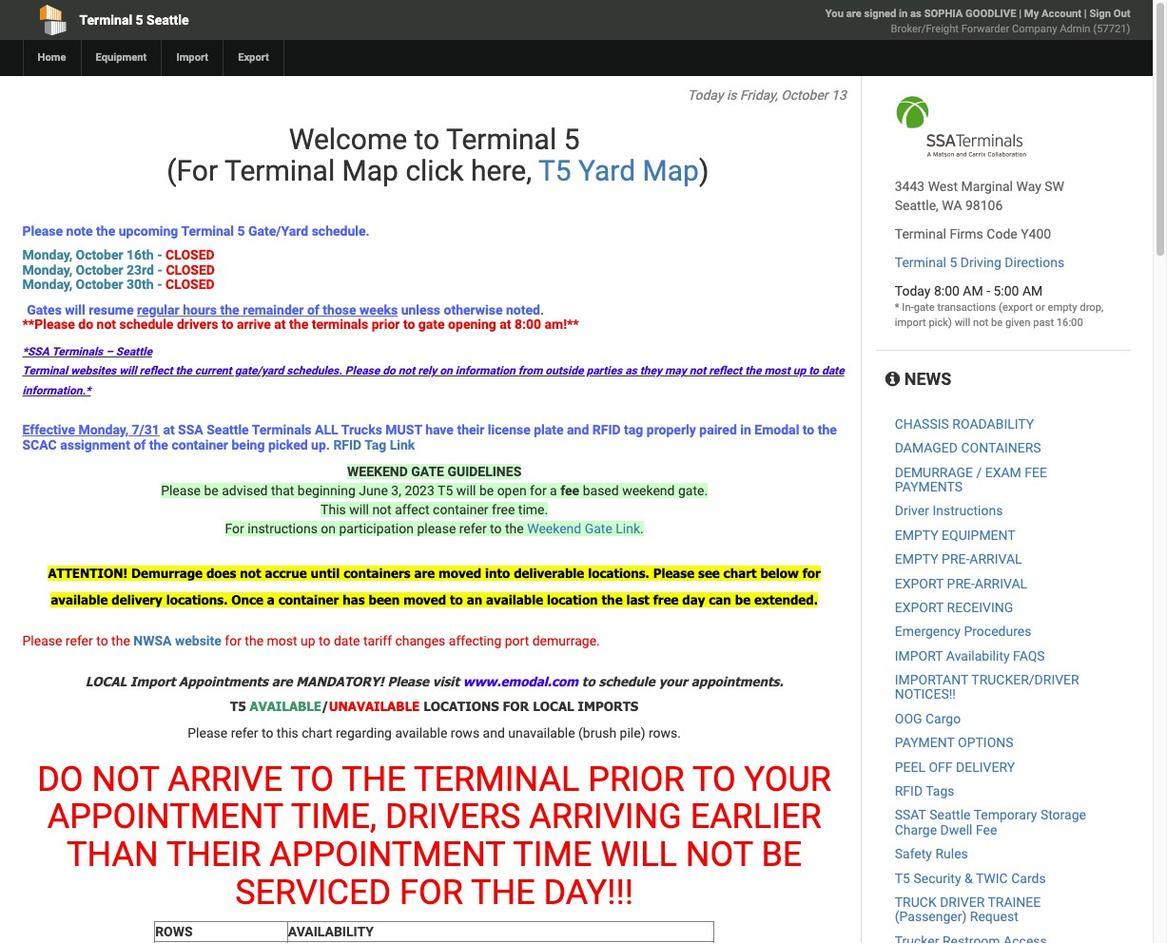 Task type: describe. For each thing, give the bounding box(es) containing it.
in inside you are signed in as sophia goodlive | my account | sign out broker/freight forwarder company admin (57721)
[[899, 8, 908, 20]]

terminal 5 seattle image
[[895, 95, 1027, 158]]

to inside welcome to terminal 5 (for terminal map click here, t5 yard map )
[[414, 123, 440, 156]]

be down guidelines
[[479, 483, 494, 499]]

is
[[727, 88, 737, 103]]

t5 yard map link
[[538, 154, 699, 187]]

1 vertical spatial arrival
[[975, 576, 1028, 591]]

1 horizontal spatial the
[[471, 873, 535, 913]]

seattle up import link
[[147, 12, 189, 28]]

sw
[[1045, 179, 1065, 194]]

last
[[627, 593, 650, 608]]

13
[[832, 88, 847, 103]]

3443
[[895, 179, 925, 194]]

damaged containers link
[[895, 441, 1042, 456]]

0 horizontal spatial the
[[342, 760, 406, 800]]

plate
[[534, 423, 564, 438]]

- right the 16th
[[157, 248, 162, 263]]

demurrage
[[895, 465, 973, 480]]

emodal
[[755, 423, 800, 438]]

**please
[[22, 317, 75, 332]]

faqs
[[1013, 649, 1045, 664]]

1 am from the left
[[963, 284, 984, 299]]

1 vertical spatial not
[[686, 835, 753, 875]]

5 up equipment
[[136, 12, 143, 28]]

peel off delivery link
[[895, 760, 1015, 775]]

0 horizontal spatial rfid
[[333, 437, 362, 453]]

2 to from the left
[[693, 760, 736, 800]]

current
[[195, 365, 232, 378]]

0 vertical spatial arrival
[[970, 552, 1023, 567]]

the left 'current'
[[176, 365, 192, 378]]

they
[[640, 365, 662, 378]]

websites
[[71, 365, 116, 378]]

tag
[[365, 437, 387, 453]]

refer for please refer to this chart regarding available rows and unavailable (brush pile) rows.
[[231, 726, 258, 741]]

are inside attention! demurrage does not accrue until containers are moved into deliverable locations. please see chart below for available delivery locations. once a container has been moved to an available location the last free day can be extended.
[[414, 566, 435, 581]]

noted.
[[506, 302, 544, 317]]

account
[[1042, 8, 1082, 20]]

tags
[[926, 784, 955, 799]]

ssa
[[178, 423, 203, 438]]

will down june
[[349, 502, 369, 518]]

will inside today                                                                                                                                                                                                                                                                                                                                                                                                                                                                                                                                                                                                                                                                                                           8:00 am - 5:00 am * in-gate transactions (export or empty drop, import pick) will not be given past 16:00
[[955, 317, 971, 329]]

rfid tag link link
[[333, 437, 419, 453]]

are inside you are signed in as sophia goodlive | my account | sign out broker/freight forwarder company admin (57721)
[[847, 8, 862, 20]]

am!**
[[545, 317, 579, 332]]

the right hours
[[220, 302, 239, 317]]

this
[[277, 726, 299, 741]]

0 vertical spatial local
[[85, 674, 127, 690]]

1 vertical spatial most
[[267, 634, 297, 649]]

today is friday, october 13
[[688, 88, 847, 103]]

driver instructions link
[[895, 504, 1003, 519]]

wa
[[942, 198, 963, 213]]

a inside attention! demurrage does not accrue until containers are moved into deliverable locations. please see chart below for available delivery locations. once a container has been moved to an available location the last free day can be extended.
[[267, 593, 275, 608]]

gate inside today                                                                                                                                                                                                                                                                                                                                                                                                                                                                                                                                                                                                                                                                                                           8:00 am - 5:00 am * in-gate transactions (export or empty drop, import pick) will not be given past 16:00
[[914, 302, 935, 314]]

the inside please note the upcoming terminal 5 gate/yard schedule. monday, october 16th - closed monday, october 23rd - closed monday, october 30th - closed
[[96, 224, 115, 239]]

fee
[[1025, 465, 1048, 480]]

not inside gates will resume regular hours the remainder of those weeks unless otherwise noted. **please do not schedule drivers to arrive at the terminals prior to gate opening at 8:00 am!**
[[97, 317, 116, 332]]

1 horizontal spatial local
[[533, 699, 574, 714]]

october down note
[[76, 248, 123, 263]]

1 empty from the top
[[895, 528, 939, 543]]

(export
[[999, 302, 1033, 314]]

must
[[386, 423, 422, 438]]

info circle image
[[886, 371, 900, 388]]

please down attention!
[[22, 634, 62, 649]]

1 vertical spatial up
[[301, 634, 316, 649]]

time,
[[291, 798, 377, 838]]

rfid inside chassis roadability damaged containers demurrage / exam fee payments driver instructions empty equipment empty pre-arrival export pre-arrival export receiving emergency procedures import availability faqs important trucker/driver notices!! oog cargo payment options peel off delivery rfid tags ssat seattle temporary storage charge dwell fee safety rules t5 security & twic cards truck driver trainee (passenger) request
[[895, 784, 923, 799]]

for inside weekend gate guidelines please be advised that beginning june 3, 2023 t5 will be open for a fee based weekend gate. this will not affect container free time. for instructions on participation please refer to the weekend gate link .
[[530, 483, 547, 499]]

the up emodal
[[745, 365, 762, 378]]

drivers
[[177, 317, 218, 332]]

not left rely in the top of the page
[[398, 365, 415, 378]]

seattle inside chassis roadability damaged containers demurrage / exam fee payments driver instructions empty equipment empty pre-arrival export pre-arrival export receiving emergency procedures import availability faqs important trucker/driver notices!! oog cargo payment options peel off delivery rfid tags ssat seattle temporary storage charge dwell fee safety rules t5 security & twic cards truck driver trainee (passenger) request
[[930, 808, 971, 824]]

company
[[1013, 23, 1058, 35]]

terminal 5 driving directions link
[[895, 255, 1065, 270]]

container inside at ssa seattle terminals all trucks must have their license plate and rfid tag properly paired in emodal to the scac assignment of the container being picked up.
[[172, 437, 228, 453]]

properly
[[647, 423, 696, 438]]

fee
[[976, 823, 998, 838]]

today for today                                                                                                                                                                                                                                                                                                                                                                                                                                                                                                                                                                                                                                                                                                           8:00 am - 5:00 am * in-gate transactions (export or empty drop, import pick) will not be given past 16:00
[[895, 284, 931, 299]]

the down "once"
[[245, 634, 264, 649]]

important trucker/driver notices!! link
[[895, 673, 1080, 703]]

to left nwsa
[[96, 634, 108, 649]]

1 vertical spatial date
[[334, 634, 360, 649]]

please refer to this chart regarding available rows and unavailable (brush pile) rows.
[[188, 726, 681, 741]]

your
[[659, 674, 688, 690]]

5 left driving
[[950, 255, 958, 270]]

welcome to terminal 5 (for terminal map click here, t5 yard map )
[[160, 123, 709, 187]]

driver
[[940, 895, 985, 911]]

pile)
[[620, 726, 646, 741]]

accrue
[[265, 566, 307, 581]]

instructions
[[248, 521, 318, 537]]

fee
[[561, 483, 580, 499]]

terminals inside *ssa terminals – seattle terminal websites will reflect the current gate/yard schedules. please do not rely on information from outside parties as they may not reflect the most up to date information.*
[[52, 346, 103, 359]]

demurrage
[[131, 566, 203, 581]]

have
[[425, 423, 454, 438]]

export receiving link
[[895, 600, 1014, 616]]

please up arrive
[[188, 726, 228, 741]]

1 map from the left
[[342, 154, 399, 187]]

the left ssa
[[149, 437, 168, 453]]

0 vertical spatial import
[[176, 51, 209, 64]]

opening
[[448, 317, 497, 332]]

october up resume
[[76, 277, 123, 292]]

do inside *ssa terminals – seattle terminal websites will reflect the current gate/yard schedules. please do not rely on information from outside parties as they may not reflect the most up to date information.*
[[383, 365, 396, 378]]

1 vertical spatial moved
[[404, 593, 446, 608]]

license
[[488, 423, 531, 438]]

today                                                                                                                                                                                                                                                                                                                                                                                                                                                                                                                                                                                                                                                                                                           8:00 am - 5:00 am * in-gate transactions (export or empty drop, import pick) will not be given past 16:00
[[895, 284, 1104, 329]]

terminal 5 seattle link
[[22, 0, 468, 40]]

safety rules link
[[895, 847, 969, 862]]

to inside *ssa terminals – seattle terminal websites will reflect the current gate/yard schedules. please do not rely on information from outside parties as they may not reflect the most up to date information.*
[[809, 365, 819, 378]]

- right 30th
[[157, 277, 162, 292]]

0 horizontal spatial link
[[390, 437, 415, 453]]

not inside today                                                                                                                                                                                                                                                                                                                                                                                                                                                                                                                                                                                                                                                                                                           8:00 am - 5:00 am * in-gate transactions (export or empty drop, import pick) will not be given past 16:00
[[973, 317, 989, 329]]

16:00
[[1057, 317, 1084, 329]]

t5 inside welcome to terminal 5 (for terminal map click here, t5 yard map )
[[538, 154, 572, 187]]

as inside you are signed in as sophia goodlive | my account | sign out broker/freight forwarder company admin (57721)
[[911, 8, 922, 20]]

tariff
[[363, 634, 392, 649]]

weekend
[[347, 464, 408, 480]]

1 horizontal spatial available
[[395, 726, 448, 741]]

time
[[513, 835, 592, 875]]

up.
[[311, 437, 330, 453]]

be inside attention! demurrage does not accrue until containers are moved into deliverable locations. please see chart below for available delivery locations. once a container has been moved to an available location the last free day can be extended.
[[735, 593, 751, 608]]

way
[[1017, 179, 1042, 194]]

2 map from the left
[[643, 154, 699, 187]]

important
[[895, 673, 969, 688]]

rfid tag link
[[333, 437, 419, 453]]

2 horizontal spatial available
[[486, 593, 544, 608]]

be left 'advised' at the bottom of page
[[204, 483, 219, 499]]

on inside weekend gate guidelines please be advised that beginning june 3, 2023 t5 will be open for a fee based weekend gate. this will not affect container free time. for instructions on participation please refer to the weekend gate link .
[[321, 521, 336, 537]]

5 inside please note the upcoming terminal 5 gate/yard schedule. monday, october 16th - closed monday, october 23rd - closed monday, october 30th - closed
[[237, 224, 245, 239]]

t5 inside chassis roadability damaged containers demurrage / exam fee payments driver instructions empty equipment empty pre-arrival export pre-arrival export receiving emergency procedures import availability faqs important trucker/driver notices!! oog cargo payment options peel off delivery rfid tags ssat seattle temporary storage charge dwell fee safety rules t5 security & twic cards truck driver trainee (passenger) request
[[895, 871, 911, 886]]

on inside *ssa terminals – seattle terminal websites will reflect the current gate/yard schedules. please do not rely on information from outside parties as they may not reflect the most up to date information.*
[[440, 365, 453, 378]]

1 vertical spatial pre-
[[947, 576, 975, 591]]

terminal firms code y400
[[895, 226, 1052, 242]]

are inside local import appointments are mandatory! please visit www.emodal.com to schedule your appointments. t5 available / unavailable locations for local imports
[[272, 674, 293, 690]]

please inside attention! demurrage does not accrue until containers are moved into deliverable locations. please see chart below for available delivery locations. once a container has been moved to an available location the last free day can be extended.
[[653, 566, 695, 581]]

2023
[[405, 483, 435, 499]]

for inside attention! demurrage does not accrue until containers are moved into deliverable locations. please see chart below for available delivery locations. once a container has been moved to an available location the last free day can be extended.
[[803, 566, 821, 581]]

a inside weekend gate guidelines please be advised that beginning june 3, 2023 t5 will be open for a fee based weekend gate. this will not affect container free time. for instructions on participation please refer to the weekend gate link .
[[550, 483, 557, 499]]

to left this
[[262, 726, 273, 741]]

news
[[900, 369, 952, 389]]

arrive
[[237, 317, 271, 332]]

rfid inside at ssa seattle terminals all trucks must have their license plate and rfid tag properly paired in emodal to the scac assignment of the container being picked up.
[[593, 423, 621, 438]]

receiving
[[947, 600, 1014, 616]]

do
[[37, 760, 83, 800]]

peel
[[895, 760, 926, 775]]

gate inside gates will resume regular hours the remainder of those weeks unless otherwise noted. **please do not schedule drivers to arrive at the terminals prior to gate opening at 8:00 am!**
[[419, 317, 445, 332]]

those
[[323, 302, 356, 317]]

emergency procedures link
[[895, 625, 1032, 640]]

to right the prior
[[403, 317, 415, 332]]

2 | from the left
[[1085, 8, 1087, 20]]

advised
[[222, 483, 268, 499]]

2 empty from the top
[[895, 552, 939, 567]]

availability
[[288, 925, 374, 940]]

*ssa
[[22, 346, 49, 359]]

98106
[[966, 198, 1003, 213]]

ssat
[[895, 808, 927, 824]]

5 inside welcome to terminal 5 (for terminal map click here, t5 yard map )
[[564, 123, 580, 156]]

payment options link
[[895, 736, 1014, 751]]

1 horizontal spatial locations.
[[588, 566, 650, 581]]

export pre-arrival link
[[895, 576, 1028, 591]]

effective
[[22, 423, 75, 438]]

0 horizontal spatial available
[[51, 593, 108, 608]]

gates will resume regular hours the remainder of those weeks unless otherwise noted. **please do not schedule drivers to arrive at the terminals prior to gate opening at 8:00 am!**
[[22, 302, 579, 332]]

–
[[106, 346, 113, 359]]

0 vertical spatial moved
[[439, 566, 482, 581]]

)
[[699, 154, 709, 187]]

to inside weekend gate guidelines please be advised that beginning june 3, 2023 t5 will be open for a fee based weekend gate. this will not affect container free time. for instructions on participation please refer to the weekend gate link .
[[490, 521, 502, 537]]

- right 23rd
[[157, 262, 163, 278]]

admin
[[1060, 23, 1091, 35]]

up inside *ssa terminals – seattle terminal websites will reflect the current gate/yard schedules. please do not rely on information from outside parties as they may not reflect the most up to date information.*
[[793, 365, 806, 378]]

terminal
[[414, 760, 580, 800]]

sign
[[1090, 8, 1111, 20]]

temporary
[[974, 808, 1038, 824]]

0 horizontal spatial and
[[483, 726, 505, 741]]

signed
[[865, 8, 897, 20]]

please
[[417, 521, 456, 537]]



Task type: locate. For each thing, give the bounding box(es) containing it.
to inside at ssa seattle terminals all trucks must have their license plate and rfid tag properly paired in emodal to the scac assignment of the container being picked up.
[[803, 423, 815, 438]]

to right welcome
[[414, 123, 440, 156]]

0 horizontal spatial for
[[400, 873, 463, 913]]

1 horizontal spatial date
[[822, 365, 845, 378]]

import
[[895, 317, 927, 329]]

date left tariff
[[334, 634, 360, 649]]

will inside *ssa terminals – seattle terminal websites will reflect the current gate/yard schedules. please do not rely on information from outside parties as they may not reflect the most up to date information.*
[[119, 365, 137, 378]]

until
[[311, 566, 340, 581]]

0 vertical spatial of
[[307, 302, 320, 317]]

.
[[640, 521, 644, 537]]

your
[[745, 760, 832, 800]]

equipment
[[96, 51, 147, 64]]

trucks
[[341, 423, 382, 438]]

on down this
[[321, 521, 336, 537]]

arrival
[[970, 552, 1023, 567], [975, 576, 1028, 591]]

moved up an
[[439, 566, 482, 581]]

not
[[97, 317, 116, 332], [973, 317, 989, 329], [398, 365, 415, 378], [690, 365, 706, 378], [372, 502, 392, 518], [240, 566, 261, 581]]

/ down the mandatory!
[[322, 699, 329, 714]]

available down into in the bottom left of the page
[[486, 593, 544, 608]]

8:00
[[934, 284, 960, 299], [515, 317, 542, 332]]

23rd
[[127, 262, 154, 278]]

to down this
[[291, 760, 334, 800]]

today left is
[[688, 88, 724, 103]]

empty down driver
[[895, 528, 939, 543]]

hours
[[183, 302, 217, 317]]

at inside at ssa seattle terminals all trucks must have their license plate and rfid tag properly paired in emodal to the scac assignment of the container being picked up.
[[163, 423, 175, 438]]

schedule inside gates will resume regular hours the remainder of those weeks unless otherwise noted. **please do not schedule drivers to arrive at the terminals prior to gate opening at 8:00 am!**
[[119, 317, 174, 332]]

terminal inside *ssa terminals – seattle terminal websites will reflect the current gate/yard schedules. please do not rely on information from outside parties as they may not reflect the most up to date information.*
[[22, 365, 68, 378]]

2 vertical spatial container
[[279, 593, 339, 608]]

0 vertical spatial container
[[172, 437, 228, 453]]

as up broker/freight
[[911, 8, 922, 20]]

0 vertical spatial the
[[342, 760, 406, 800]]

be inside today                                                                                                                                                                                                                                                                                                                                                                                                                                                                                                                                                                                                                                                                                                           8:00 am - 5:00 am * in-gate transactions (export or empty drop, import pick) will not be given past 16:00
[[992, 317, 1003, 329]]

t5 down safety
[[895, 871, 911, 886]]

date inside *ssa terminals – seattle terminal websites will reflect the current gate/yard schedules. please do not rely on information from outside parties as they may not reflect the most up to date information.*
[[822, 365, 845, 378]]

oog cargo link
[[895, 712, 961, 727]]

click
[[406, 154, 464, 187]]

chassis
[[895, 417, 949, 432]]

directions
[[1005, 255, 1065, 270]]

not up "once"
[[240, 566, 261, 581]]

0 horizontal spatial container
[[172, 437, 228, 453]]

5 left gate/yard
[[237, 224, 245, 239]]

not down transactions
[[973, 317, 989, 329]]

be right can
[[735, 593, 751, 608]]

reflect left 'current'
[[140, 365, 173, 378]]

once
[[231, 593, 264, 608]]

0 vertical spatial empty
[[895, 528, 939, 543]]

1 to from the left
[[291, 760, 334, 800]]

refer left this
[[231, 726, 258, 741]]

in-
[[902, 302, 914, 314]]

2 vertical spatial for
[[225, 634, 242, 649]]

0 vertical spatial gate
[[914, 302, 935, 314]]

1 horizontal spatial /
[[977, 465, 982, 480]]

container left being
[[172, 437, 228, 453]]

0 vertical spatial date
[[822, 365, 845, 378]]

the right emodal
[[818, 423, 837, 438]]

do not arrive to the terminal prior to your appointment time, drivers arriving earlier than their appointment time will not be serviced for the day!!!
[[37, 760, 832, 913]]

date left "info circle" icon
[[822, 365, 845, 378]]

2 am from the left
[[1023, 284, 1043, 299]]

1 | from the left
[[1019, 8, 1022, 20]]

marginal
[[962, 179, 1013, 194]]

the inside attention! demurrage does not accrue until containers are moved into deliverable locations. please see chart below for available delivery locations. once a container has been moved to an available location the last free day can be extended.
[[602, 593, 623, 608]]

will right gates
[[65, 302, 85, 317]]

free inside attention! demurrage does not accrue until containers are moved into deliverable locations. please see chart below for available delivery locations. once a container has been moved to an available location the last free day can be extended.
[[653, 593, 679, 608]]

the left terminals
[[289, 317, 309, 332]]

to
[[414, 123, 440, 156], [222, 317, 234, 332], [403, 317, 415, 332], [809, 365, 819, 378], [803, 423, 815, 438], [490, 521, 502, 537], [450, 593, 463, 608], [96, 634, 108, 649], [319, 634, 331, 649], [582, 674, 595, 690], [262, 726, 273, 741]]

of right assignment
[[134, 437, 146, 453]]

not up the participation
[[372, 502, 392, 518]]

1 horizontal spatial import
[[176, 51, 209, 64]]

0 vertical spatial 8:00
[[934, 284, 960, 299]]

port
[[505, 634, 529, 649]]

chart inside attention! demurrage does not accrue until containers are moved into deliverable locations. please see chart below for available delivery locations. once a container has been moved to an available location the last free day can be extended.
[[724, 566, 757, 581]]

given
[[1006, 317, 1031, 329]]

0 horizontal spatial do
[[78, 317, 93, 332]]

1 horizontal spatial on
[[440, 365, 453, 378]]

may
[[665, 365, 687, 378]]

as left they
[[625, 365, 637, 378]]

payment
[[895, 736, 955, 751]]

1 horizontal spatial map
[[643, 154, 699, 187]]

1 vertical spatial on
[[321, 521, 336, 537]]

pre-
[[942, 552, 970, 567], [947, 576, 975, 591]]

0 vertical spatial do
[[78, 317, 93, 332]]

2 horizontal spatial refer
[[459, 521, 487, 537]]

import inside local import appointments are mandatory! please visit www.emodal.com to schedule your appointments. t5 available / unavailable locations for local imports
[[130, 674, 175, 690]]

export
[[895, 576, 944, 591], [895, 600, 944, 616]]

| left sign
[[1085, 8, 1087, 20]]

1 horizontal spatial schedule
[[599, 674, 655, 690]]

the right note
[[96, 224, 115, 239]]

0 horizontal spatial /
[[322, 699, 329, 714]]

pre- down empty equipment link
[[942, 552, 970, 567]]

1 vertical spatial link
[[616, 521, 640, 537]]

arrive
[[168, 760, 283, 800]]

1 vertical spatial for
[[400, 873, 463, 913]]

2 horizontal spatial rfid
[[895, 784, 923, 799]]

free down open
[[492, 502, 515, 518]]

available down local import appointments are mandatory! please visit www.emodal.com to schedule your appointments. t5 available / unavailable locations for local imports
[[395, 726, 448, 741]]

0 vertical spatial pre-
[[942, 552, 970, 567]]

code
[[987, 226, 1018, 242]]

will inside gates will resume regular hours the remainder of those weeks unless otherwise noted. **please do not schedule drivers to arrive at the terminals prior to gate opening at 8:00 am!**
[[65, 302, 85, 317]]

1 vertical spatial container
[[433, 502, 489, 518]]

upcoming
[[119, 224, 178, 239]]

2 reflect from the left
[[709, 365, 742, 378]]

1 vertical spatial do
[[383, 365, 396, 378]]

moved right "been" on the bottom left
[[404, 593, 446, 608]]

free inside weekend gate guidelines please be advised that beginning june 3, 2023 t5 will be open for a fee based weekend gate. this will not affect container free time. for instructions on participation please refer to the weekend gate link .
[[492, 502, 515, 518]]

to inside attention! demurrage does not accrue until containers are moved into deliverable locations. please see chart below for available delivery locations. once a container has been moved to an available location the last free day can be extended.
[[450, 593, 463, 608]]

0 vertical spatial terminals
[[52, 346, 103, 359]]

empty pre-arrival link
[[895, 552, 1023, 567]]

0 vertical spatial /
[[977, 465, 982, 480]]

seattle inside *ssa terminals – seattle terminal websites will reflect the current gate/yard schedules. please do not rely on information from outside parties as they may not reflect the most up to date information.*
[[116, 346, 152, 359]]

roadability
[[953, 417, 1035, 432]]

welcome
[[289, 123, 407, 156]]

in inside at ssa seattle terminals all trucks must have their license plate and rfid tag properly paired in emodal to the scac assignment of the container being picked up.
[[741, 423, 752, 438]]

rfid left tag
[[593, 423, 621, 438]]

for up time.
[[530, 483, 547, 499]]

please inside local import appointments are mandatory! please visit www.emodal.com to schedule your appointments. t5 available / unavailable locations for local imports
[[388, 674, 429, 690]]

container inside weekend gate guidelines please be advised that beginning june 3, 2023 t5 will be open for a fee based weekend gate. this will not affect container free time. for instructions on participation please refer to the weekend gate link .
[[433, 502, 489, 518]]

1 horizontal spatial container
[[279, 593, 339, 608]]

1 vertical spatial terminals
[[252, 423, 312, 438]]

not
[[92, 760, 159, 800], [686, 835, 753, 875]]

assignment
[[60, 437, 130, 453]]

1 vertical spatial the
[[471, 873, 535, 913]]

1 horizontal spatial refer
[[231, 726, 258, 741]]

export
[[238, 51, 269, 64]]

will down guidelines
[[456, 483, 476, 499]]

1 horizontal spatial do
[[383, 365, 396, 378]]

are up available
[[272, 674, 293, 690]]

0 horizontal spatial reflect
[[140, 365, 173, 378]]

please inside *ssa terminals – seattle terminal websites will reflect the current gate/yard schedules. please do not rely on information from outside parties as they may not reflect the most up to date information.*
[[345, 365, 380, 378]]

equipment link
[[80, 40, 161, 76]]

0 horizontal spatial for
[[225, 634, 242, 649]]

request
[[970, 910, 1019, 925]]

the down regarding
[[342, 760, 406, 800]]

information
[[456, 365, 515, 378]]

cards
[[1012, 871, 1046, 886]]

for down the www.emodal.com
[[503, 699, 529, 714]]

closed
[[166, 248, 215, 263], [166, 262, 215, 278], [166, 277, 215, 292]]

not inside weekend gate guidelines please be advised that beginning june 3, 2023 t5 will be open for a fee based weekend gate. this will not affect container free time. for instructions on participation please refer to the weekend gate link .
[[372, 502, 392, 518]]

1 horizontal spatial are
[[414, 566, 435, 581]]

t5 inside local import appointments are mandatory! please visit www.emodal.com to schedule your appointments. t5 available / unavailable locations for local imports
[[230, 699, 246, 714]]

guidelines
[[448, 464, 522, 480]]

1 vertical spatial refer
[[66, 634, 93, 649]]

link right tag
[[390, 437, 415, 453]]

gate left opening
[[419, 317, 445, 332]]

0 vertical spatial for
[[503, 699, 529, 714]]

notices!!
[[895, 687, 956, 703]]

drop,
[[1080, 302, 1104, 314]]

0 horizontal spatial local
[[85, 674, 127, 690]]

for
[[503, 699, 529, 714], [400, 873, 463, 913]]

3443 west marginal way sw seattle, wa 98106
[[895, 179, 1065, 213]]

to down open
[[490, 521, 502, 537]]

1 vertical spatial locations.
[[166, 593, 228, 608]]

please inside weekend gate guidelines please be advised that beginning june 3, 2023 t5 will be open for a fee based weekend gate. this will not affect container free time. for instructions on participation please refer to the weekend gate link .
[[161, 483, 201, 499]]

container inside attention! demurrage does not accrue until containers are moved into deliverable locations. please see chart below for available delivery locations. once a container has been moved to an available location the last free day can be extended.
[[279, 593, 339, 608]]

0 vertical spatial not
[[92, 760, 159, 800]]

8:00 left am!** at the top of page
[[515, 317, 542, 332]]

1 vertical spatial as
[[625, 365, 637, 378]]

schedules.
[[287, 365, 342, 378]]

container up the please
[[433, 502, 489, 518]]

2 horizontal spatial for
[[803, 566, 821, 581]]

map
[[342, 154, 399, 187], [643, 154, 699, 187]]

1 horizontal spatial up
[[793, 365, 806, 378]]

chart
[[724, 566, 757, 581], [302, 726, 333, 741]]

import left 'export' link
[[176, 51, 209, 64]]

1 horizontal spatial for
[[503, 699, 529, 714]]

0 vertical spatial chart
[[724, 566, 757, 581]]

most inside *ssa terminals – seattle terminal websites will reflect the current gate/yard schedules. please do not rely on information from outside parties as they may not reflect the most up to date information.*
[[764, 365, 791, 378]]

my
[[1025, 8, 1039, 20]]

of inside gates will resume regular hours the remainder of those weeks unless otherwise noted. **please do not schedule drivers to arrive at the terminals prior to gate opening at 8:00 am!**
[[307, 302, 320, 317]]

1 vertical spatial of
[[134, 437, 146, 453]]

local up 'unavailable'
[[533, 699, 574, 714]]

to left arrive
[[222, 317, 234, 332]]

rfid down peel
[[895, 784, 923, 799]]

extended.
[[755, 593, 818, 608]]

link inside weekend gate guidelines please be advised that beginning june 3, 2023 t5 will be open for a fee based weekend gate. this will not affect container free time. for instructions on participation please refer to the weekend gate link .
[[616, 521, 640, 537]]

0 vertical spatial schedule
[[119, 317, 174, 332]]

as inside *ssa terminals – seattle terminal websites will reflect the current gate/yard schedules. please do not rely on information from outside parties as they may not reflect the most up to date information.*
[[625, 365, 637, 378]]

most
[[764, 365, 791, 378], [267, 634, 297, 649]]

be left given
[[992, 317, 1003, 329]]

to left your
[[693, 760, 736, 800]]

seattle
[[147, 12, 189, 28], [116, 346, 152, 359], [207, 423, 249, 438], [930, 808, 971, 824]]

october left 13 at the right top of the page
[[781, 88, 828, 103]]

1 horizontal spatial terminals
[[252, 423, 312, 438]]

out
[[1114, 8, 1131, 20]]

0 vertical spatial a
[[550, 483, 557, 499]]

1 horizontal spatial am
[[1023, 284, 1043, 299]]

and inside at ssa seattle terminals all trucks must have their license plate and rfid tag properly paired in emodal to the scac assignment of the container being picked up.
[[567, 423, 589, 438]]

0 vertical spatial and
[[567, 423, 589, 438]]

see
[[698, 566, 720, 581]]

refer inside weekend gate guidelines please be advised that beginning june 3, 2023 t5 will be open for a fee based weekend gate. this will not affect container free time. for instructions on participation please refer to the weekend gate link .
[[459, 521, 487, 537]]

0 horizontal spatial are
[[272, 674, 293, 690]]

t5 left yard
[[538, 154, 572, 187]]

link right the gate
[[616, 521, 640, 537]]

today for today is friday, october 13
[[688, 88, 724, 103]]

5 right here,
[[564, 123, 580, 156]]

0 horizontal spatial at
[[163, 423, 175, 438]]

changes
[[395, 634, 446, 649]]

terminals inside at ssa seattle terminals all trucks must have their license plate and rfid tag properly paired in emodal to the scac assignment of the container being picked up.
[[252, 423, 312, 438]]

participation
[[339, 521, 414, 537]]

containers
[[344, 566, 411, 581]]

0 vertical spatial as
[[911, 8, 922, 20]]

1 horizontal spatial link
[[616, 521, 640, 537]]

to inside local import appointments are mandatory! please visit www.emodal.com to schedule your appointments. t5 available / unavailable locations for local imports
[[582, 674, 595, 690]]

are right 'you'
[[847, 8, 862, 20]]

to left an
[[450, 593, 463, 608]]

prior
[[588, 760, 685, 800]]

october left 23rd
[[76, 262, 123, 278]]

0 vertical spatial most
[[764, 365, 791, 378]]

not right may
[[690, 365, 706, 378]]

oog
[[895, 712, 923, 727]]

mandatory!
[[296, 674, 384, 690]]

are down the please
[[414, 566, 435, 581]]

for inside do not arrive to the terminal prior to your appointment time, drivers arriving earlier than their appointment time will not be serviced for the day!!!
[[400, 873, 463, 913]]

1 horizontal spatial gate
[[914, 302, 935, 314]]

t5 security & twic cards link
[[895, 871, 1046, 886]]

/ inside chassis roadability damaged containers demurrage / exam fee payments driver instructions empty equipment empty pre-arrival export pre-arrival export receiving emergency procedures import availability faqs important trucker/driver notices!! oog cargo payment options peel off delivery rfid tags ssat seattle temporary storage charge dwell fee safety rules t5 security & twic cards truck driver trainee (passenger) request
[[977, 465, 982, 480]]

- inside today                                                                                                                                                                                                                                                                                                                                                                                                                                                                                                                                                                                                                                                                                                           8:00 am - 5:00 am * in-gate transactions (export or empty drop, import pick) will not be given past 16:00
[[987, 284, 991, 299]]

am
[[963, 284, 984, 299], [1023, 284, 1043, 299]]

local import appointments are mandatory! please visit www.emodal.com to schedule your appointments. t5 available / unavailable locations for local imports
[[85, 674, 784, 714]]

please inside please note the upcoming terminal 5 gate/yard schedule. monday, october 16th - closed monday, october 23rd - closed monday, october 30th - closed
[[22, 224, 63, 239]]

0 vertical spatial up
[[793, 365, 806, 378]]

1 horizontal spatial reflect
[[709, 365, 742, 378]]

import link
[[161, 40, 223, 76]]

for right the below at right bottom
[[803, 566, 821, 581]]

empty down empty equipment link
[[895, 552, 939, 567]]

1 horizontal spatial chart
[[724, 566, 757, 581]]

the left nwsa
[[111, 634, 130, 649]]

most up available
[[267, 634, 297, 649]]

1 vertical spatial local
[[533, 699, 574, 714]]

2 horizontal spatial at
[[500, 317, 512, 332]]

1 horizontal spatial 8:00
[[934, 284, 960, 299]]

terminal 5 driving directions
[[895, 255, 1065, 270]]

import availability faqs link
[[895, 649, 1045, 664]]

delivery
[[112, 593, 163, 608]]

1 vertical spatial today
[[895, 284, 931, 299]]

cargo
[[926, 712, 961, 727]]

rows
[[155, 925, 193, 940]]

8:00 inside today                                                                                                                                                                                                                                                                                                                                                                                                                                                                                                                                                                                                                                                                                                           8:00 am - 5:00 am * in-gate transactions (export or empty drop, import pick) will not be given past 16:00
[[934, 284, 960, 299]]

1 vertical spatial chart
[[302, 726, 333, 741]]

2 export from the top
[[895, 600, 944, 616]]

do inside gates will resume regular hours the remainder of those weeks unless otherwise noted. **please do not schedule drivers to arrive at the terminals prior to gate opening at 8:00 am!**
[[78, 317, 93, 332]]

for inside local import appointments are mandatory! please visit www.emodal.com to schedule your appointments. t5 available / unavailable locations for local imports
[[503, 699, 529, 714]]

refer right the please
[[459, 521, 487, 537]]

refer for please refer to the nwsa website for the most up to date tariff changes affecting port demurrage.
[[66, 634, 93, 649]]

1 horizontal spatial most
[[764, 365, 791, 378]]

rely
[[418, 365, 437, 378]]

pre- down empty pre-arrival link
[[947, 576, 975, 591]]

please right schedules.
[[345, 365, 380, 378]]

at right opening
[[500, 317, 512, 332]]

security
[[914, 871, 962, 886]]

0 horizontal spatial of
[[134, 437, 146, 453]]

1 export from the top
[[895, 576, 944, 591]]

unavailable
[[329, 699, 420, 714]]

3 closed from the top
[[166, 277, 215, 292]]

seattle inside at ssa seattle terminals all trucks must have their license plate and rfid tag properly paired in emodal to the scac assignment of the container being picked up.
[[207, 423, 249, 438]]

on right rely in the top of the page
[[440, 365, 453, 378]]

the inside weekend gate guidelines please be advised that beginning june 3, 2023 t5 will be open for a fee based weekend gate. this will not affect container free time. for instructions on participation please refer to the weekend gate link .
[[505, 521, 524, 537]]

t5 down appointments
[[230, 699, 246, 714]]

1 reflect from the left
[[140, 365, 173, 378]]

t5 inside weekend gate guidelines please be advised that beginning june 3, 2023 t5 will be open for a fee based weekend gate. this will not affect container free time. for instructions on participation please refer to the weekend gate link .
[[438, 483, 453, 499]]

goodlive
[[966, 8, 1017, 20]]

0 horizontal spatial in
[[741, 423, 752, 438]]

*
[[895, 302, 900, 314]]

paired
[[700, 423, 737, 438]]

0 vertical spatial on
[[440, 365, 453, 378]]

today up in-
[[895, 284, 931, 299]]

1 vertical spatial a
[[267, 593, 275, 608]]

1 horizontal spatial at
[[274, 317, 286, 332]]

1 vertical spatial /
[[322, 699, 329, 714]]

0 horizontal spatial up
[[301, 634, 316, 649]]

1 horizontal spatial a
[[550, 483, 557, 499]]

the left day!!!
[[471, 873, 535, 913]]

0 horizontal spatial most
[[267, 634, 297, 649]]

nwsa website link
[[133, 634, 222, 649]]

will down transactions
[[955, 317, 971, 329]]

free left day
[[653, 593, 679, 608]]

1 horizontal spatial |
[[1085, 8, 1087, 20]]

at ssa seattle terminals all trucks must have their license plate and rfid tag properly paired in emodal to the scac assignment of the container being picked up.
[[22, 423, 837, 453]]

today inside today                                                                                                                                                                                                                                                                                                                                                                                                                                                                                                                                                                                                                                                                                                           8:00 am - 5:00 am * in-gate transactions (export or empty drop, import pick) will not be given past 16:00
[[895, 284, 931, 299]]

0 horizontal spatial refer
[[66, 634, 93, 649]]

to left "info circle" icon
[[809, 365, 819, 378]]

local down 'delivery'
[[85, 674, 127, 690]]

terminal inside please note the upcoming terminal 5 gate/yard schedule. monday, october 16th - closed monday, october 23rd - closed monday, october 30th - closed
[[181, 224, 234, 239]]

terminals
[[312, 317, 368, 332]]

0 horizontal spatial locations.
[[166, 593, 228, 608]]

for right website
[[225, 634, 242, 649]]

1 closed from the top
[[166, 248, 215, 263]]

arrival down equipment
[[970, 552, 1023, 567]]

t5 right 2023
[[438, 483, 453, 499]]

1 horizontal spatial in
[[899, 8, 908, 20]]

the left last
[[602, 593, 623, 608]]

to up the mandatory!
[[319, 634, 331, 649]]

0 horizontal spatial schedule
[[119, 317, 174, 332]]

am up 'or'
[[1023, 284, 1043, 299]]

of inside at ssa seattle terminals all trucks must have their license plate and rfid tag properly paired in emodal to the scac assignment of the container being picked up.
[[134, 437, 146, 453]]

0 horizontal spatial 8:00
[[515, 317, 542, 332]]

available
[[250, 699, 322, 714]]

please left visit
[[388, 674, 429, 690]]

1 vertical spatial 8:00
[[515, 317, 542, 332]]

0 horizontal spatial free
[[492, 502, 515, 518]]

charge
[[895, 823, 937, 838]]

0 vertical spatial export
[[895, 576, 944, 591]]

gates
[[27, 302, 62, 317]]

not inside attention! demurrage does not accrue until containers are moved into deliverable locations. please see chart below for available delivery locations. once a container has been moved to an available location the last free day can be extended.
[[240, 566, 261, 581]]

for down drivers at the bottom left
[[400, 873, 463, 913]]

please up day
[[653, 566, 695, 581]]

gate/yard
[[248, 224, 308, 239]]

2 closed from the top
[[166, 262, 215, 278]]

as
[[911, 8, 922, 20], [625, 365, 637, 378]]

unavailable
[[508, 726, 575, 741]]

chart right see
[[724, 566, 757, 581]]

most up emodal
[[764, 365, 791, 378]]

5
[[136, 12, 143, 28], [564, 123, 580, 156], [237, 224, 245, 239], [950, 255, 958, 270]]

not up – in the top left of the page
[[97, 317, 116, 332]]

/ inside local import appointments are mandatory! please visit www.emodal.com to schedule your appointments. t5 available / unavailable locations for local imports
[[322, 699, 329, 714]]

8:00 inside gates will resume regular hours the remainder of those weeks unless otherwise noted. **please do not schedule drivers to arrive at the terminals prior to gate opening at 8:00 am!**
[[515, 317, 542, 332]]

0 horizontal spatial map
[[342, 154, 399, 187]]

to up imports
[[582, 674, 595, 690]]

map right yard
[[643, 154, 699, 187]]

schedule inside local import appointments are mandatory! please visit www.emodal.com to schedule your appointments. t5 available / unavailable locations for local imports
[[599, 674, 655, 690]]

import down nwsa
[[130, 674, 175, 690]]

1 horizontal spatial today
[[895, 284, 931, 299]]

export up emergency
[[895, 600, 944, 616]]

at right arrive
[[274, 317, 286, 332]]

rfid right up.
[[333, 437, 362, 453]]



Task type: vqa. For each thing, say whether or not it's contained in the screenshot.
98106
yes



